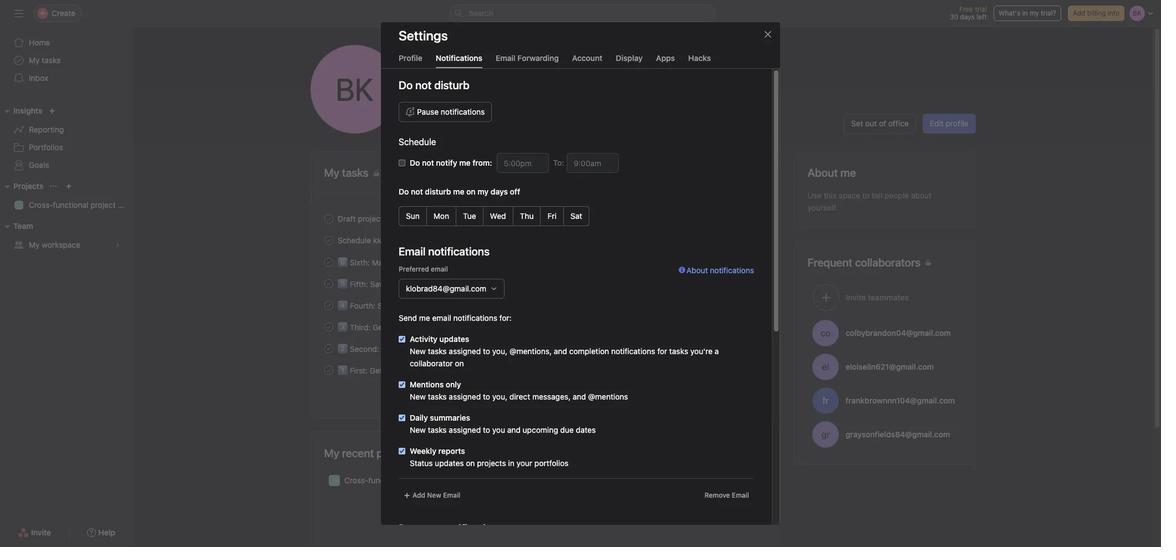 Task type: locate. For each thing, give the bounding box(es) containing it.
in left your
[[508, 459, 515, 468]]

status
[[410, 459, 433, 468]]

list image
[[331, 478, 338, 484]]

functional up "teams" 'element'
[[53, 200, 88, 210]]

0 horizontal spatial add
[[413, 491, 425, 500]]

in left the "asana"
[[467, 280, 473, 289]]

1️⃣
[[338, 366, 348, 376]]

my inside button
[[1030, 9, 1039, 17]]

1 horizontal spatial work
[[464, 301, 482, 311]]

insights
[[13, 106, 42, 115]]

you, left @mentions,
[[492, 347, 508, 356]]

0 vertical spatial updates
[[440, 334, 469, 344]]

0 horizontal spatial of
[[420, 301, 428, 311]]

completed image left 1️⃣
[[322, 364, 335, 377]]

upcoming
[[523, 425, 558, 435]]

only
[[446, 380, 461, 389]]

my left trial? on the top right
[[1030, 9, 1039, 17]]

space
[[839, 191, 861, 200]]

my tasks
[[324, 166, 369, 179]]

in right what's
[[1023, 9, 1028, 17]]

save
[[370, 280, 387, 289]]

teams element
[[0, 216, 133, 256]]

new for new tasks assigned to you, @mentions, and completion notifications for tasks you're a collaborator on
[[410, 347, 426, 356]]

completed checkbox for 1️⃣
[[322, 364, 335, 377]]

you
[[489, 344, 502, 354], [492, 425, 505, 435]]

for right right
[[477, 344, 487, 354]]

do
[[399, 79, 413, 92], [410, 158, 420, 168], [399, 187, 409, 196]]

local
[[460, 96, 476, 105]]

you up weekly reports status updates on projects in your portfolios
[[492, 425, 505, 435]]

on inside weekly reports status updates on projects in your portfolios
[[466, 459, 475, 468]]

0 horizontal spatial project
[[91, 200, 116, 210]]

browser notifications
[[399, 523, 504, 535]]

completed image
[[322, 277, 335, 290], [322, 320, 335, 334], [322, 342, 335, 355], [322, 364, 335, 377]]

Completed checkbox
[[322, 212, 335, 225], [322, 234, 335, 247], [322, 255, 335, 269], [322, 299, 335, 312], [322, 320, 335, 334], [322, 342, 335, 355]]

1 vertical spatial project
[[358, 214, 383, 224]]

None checkbox
[[399, 336, 405, 343], [399, 382, 405, 388], [399, 415, 405, 422], [399, 448, 405, 455], [399, 336, 405, 343], [399, 382, 405, 388], [399, 415, 405, 422], [399, 448, 405, 455]]

1 horizontal spatial in
[[508, 459, 515, 468]]

draft
[[338, 214, 356, 224]]

email down incoming
[[432, 313, 451, 323]]

profile
[[946, 119, 969, 128]]

you, inside mentions only new tasks assigned to you, direct messages, and @mentions
[[492, 392, 508, 402]]

and left upcoming
[[507, 425, 521, 435]]

weekly
[[410, 447, 437, 456]]

completed image left 3️⃣
[[322, 320, 335, 334]]

1 vertical spatial of
[[420, 301, 428, 311]]

0 vertical spatial and
[[554, 347, 567, 356]]

completed image for 5️⃣
[[322, 277, 335, 290]]

my right 'using' in the left bottom of the page
[[434, 366, 444, 376]]

0 vertical spatial do
[[399, 79, 413, 92]]

assigned inside daily summaries new tasks assigned to you and upcoming due dates
[[449, 425, 481, 435]]

assigned for only
[[449, 392, 481, 402]]

get
[[373, 323, 385, 332], [370, 366, 382, 376]]

3 completed image from the top
[[322, 255, 335, 269]]

email up browser notifications
[[443, 491, 461, 500]]

of right the top
[[420, 301, 428, 311]]

notifications down 11:28am local time
[[441, 107, 485, 116]]

0 vertical spatial cross-
[[29, 200, 53, 210]]

1 vertical spatial you
[[492, 425, 505, 435]]

for inside activity updates new tasks assigned to you, @mentions, and completion notifications for tasks you're a collaborator on
[[658, 347, 668, 356]]

1 vertical spatial schedule
[[338, 236, 371, 245]]

you right right
[[489, 344, 502, 354]]

new down daily
[[410, 425, 426, 435]]

2 horizontal spatial project
[[406, 476, 431, 485]]

functional inside projects element
[[53, 200, 88, 210]]

0 horizontal spatial and
[[507, 425, 521, 435]]

time right local
[[479, 96, 494, 105]]

of right out at the right of page
[[879, 119, 887, 128]]

dates
[[576, 425, 596, 435]]

email up collaborating
[[431, 265, 448, 273]]

completed checkbox for 5️⃣
[[322, 277, 335, 290]]

0 vertical spatial get
[[373, 323, 385, 332]]

add down status
[[413, 491, 425, 500]]

0 horizontal spatial cross-
[[29, 200, 53, 210]]

1 horizontal spatial and
[[554, 347, 567, 356]]

asana
[[475, 280, 497, 289]]

0 horizontal spatial for
[[477, 344, 487, 354]]

my inside global element
[[29, 55, 40, 65]]

1 horizontal spatial add
[[1073, 9, 1086, 17]]

cross-functional project plan up "teams" 'element'
[[29, 200, 133, 210]]

you,
[[492, 347, 508, 356], [492, 392, 508, 402]]

2 vertical spatial do
[[399, 187, 409, 196]]

completed image
[[322, 212, 335, 225], [322, 234, 335, 247], [322, 255, 335, 269], [322, 299, 335, 312]]

cross-functional project plan down status
[[344, 476, 448, 485]]

cross-functional project plan
[[29, 200, 133, 210], [344, 476, 448, 485]]

my for my tasks
[[29, 55, 40, 65]]

tasks left you're at right bottom
[[670, 347, 689, 356]]

my up inbox on the top
[[29, 55, 40, 65]]

projects
[[477, 459, 506, 468]]

project down status
[[406, 476, 431, 485]]

1 horizontal spatial cross-functional project plan
[[344, 476, 448, 485]]

to:
[[553, 158, 564, 168]]

search list box
[[450, 4, 716, 22]]

pause notifications button
[[399, 102, 492, 122]]

email
[[496, 53, 516, 63], [443, 491, 461, 500], [732, 491, 749, 500]]

el left 5
[[736, 476, 742, 485]]

messages,
[[532, 392, 571, 402]]

on
[[467, 187, 476, 196], [395, 301, 404, 311], [455, 359, 464, 368], [466, 459, 475, 468]]

updates down sections
[[440, 334, 469, 344]]

0 horizontal spatial in
[[467, 280, 473, 289]]

2 horizontal spatial in
[[1023, 9, 1028, 17]]

0 vertical spatial completed checkbox
[[322, 277, 335, 290]]

6 completed checkbox from the top
[[322, 342, 335, 355]]

0 vertical spatial me
[[453, 187, 465, 196]]

completed checkbox left 5️⃣
[[322, 277, 335, 290]]

0 horizontal spatial cross-functional project plan
[[29, 200, 133, 210]]

0 vertical spatial add
[[1073, 9, 1086, 17]]

1 vertical spatial not
[[411, 187, 423, 196]]

forwarding
[[518, 53, 559, 63]]

1 vertical spatial you,
[[492, 392, 508, 402]]

do for do not disturb me on my days off
[[399, 187, 409, 196]]

assigned for updates
[[449, 347, 481, 356]]

work right make
[[393, 258, 410, 267]]

assigned down sections
[[449, 347, 481, 356]]

about
[[911, 191, 932, 200]]

set
[[851, 119, 863, 128]]

using
[[412, 366, 432, 376]]

assigned inside mentions only new tasks assigned to you, direct messages, and @mentions
[[449, 392, 481, 402]]

2 completed checkbox from the top
[[322, 364, 335, 377]]

5️⃣ fifth: save time by collaborating in asana
[[338, 280, 497, 289]]

4️⃣
[[338, 301, 348, 311]]

not
[[422, 158, 434, 168], [411, 187, 423, 196]]

to for mentions only new tasks assigned to you, direct messages, and @mentions
[[483, 392, 490, 402]]

el up fr
[[822, 362, 829, 372]]

0 vertical spatial time
[[479, 96, 494, 105]]

yourself.
[[808, 203, 838, 212]]

assigned inside activity updates new tasks assigned to you, @mentions, and completion notifications for tasks you're a collaborator on
[[449, 347, 481, 356]]

my up list icon
[[324, 447, 340, 460]]

free trial 30 days left
[[950, 5, 987, 21]]

3 completed checkbox from the top
[[322, 255, 335, 269]]

cross- down projects on the left of the page
[[29, 200, 53, 210]]

mon button
[[426, 206, 457, 226]]

do for do not notify me from:
[[410, 158, 420, 168]]

team
[[13, 221, 33, 231]]

0 horizontal spatial time
[[389, 280, 405, 289]]

2 completed image from the top
[[322, 234, 335, 247]]

do right do not notify me from: option
[[410, 158, 420, 168]]

and inside activity updates new tasks assigned to you, @mentions, and completion notifications for tasks you're a collaborator on
[[554, 347, 567, 356]]

use
[[808, 191, 822, 200]]

0 vertical spatial plan
[[118, 200, 133, 210]]

search button
[[450, 4, 716, 22]]

to inside activity updates new tasks assigned to you, @mentions, and completion notifications for tasks you're a collaborator on
[[483, 347, 490, 356]]

1 vertical spatial cross-
[[344, 476, 368, 485]]

my down team
[[29, 240, 40, 250]]

project up "teams" 'element'
[[91, 200, 116, 210]]

1 vertical spatial in
[[467, 280, 473, 289]]

new down mentions
[[410, 392, 426, 402]]

tasks down 'home' at top
[[42, 55, 61, 65]]

get right first:
[[370, 366, 382, 376]]

2 completed checkbox from the top
[[322, 234, 335, 247]]

4 completed image from the top
[[322, 299, 335, 312]]

assigned down summaries
[[449, 425, 481, 435]]

in for 5️⃣ fifth: save time by collaborating in asana
[[467, 280, 473, 289]]

and right messages,
[[573, 392, 586, 402]]

0 vertical spatial co
[[821, 328, 831, 338]]

1 vertical spatial and
[[573, 392, 586, 402]]

1 horizontal spatial my
[[1030, 9, 1039, 17]]

cross-functional project plan link
[[7, 196, 133, 214]]

0 horizontal spatial plan
[[118, 200, 133, 210]]

0 vertical spatial schedule
[[399, 137, 436, 147]]

inbox
[[29, 73, 48, 83]]

notifications right about
[[710, 266, 754, 275]]

2 horizontal spatial and
[[573, 392, 586, 402]]

@mentions,
[[510, 347, 552, 356]]

frequent collaborators
[[808, 256, 921, 269]]

1 assigned from the top
[[449, 347, 481, 356]]

bk
[[336, 71, 374, 108], [713, 476, 721, 485]]

0 horizontal spatial bk
[[336, 71, 374, 108]]

new down activity
[[410, 347, 426, 356]]

2 assigned from the top
[[449, 392, 481, 402]]

add left 'billing'
[[1073, 9, 1086, 17]]

to left tell
[[863, 191, 870, 200]]

1 vertical spatial do
[[410, 158, 420, 168]]

1 horizontal spatial plan
[[433, 476, 448, 485]]

assigned
[[449, 347, 481, 356], [449, 392, 481, 402], [449, 425, 481, 435]]

tasks up "collaborator"
[[428, 347, 447, 356]]

completed image left 5️⃣
[[322, 277, 335, 290]]

your
[[517, 459, 533, 468]]

work up send me email notifications for:
[[464, 301, 482, 311]]

and left "completion"
[[554, 347, 567, 356]]

notifications right "completion"
[[611, 347, 655, 356]]

on left the top
[[395, 301, 404, 311]]

0 vertical spatial you,
[[492, 347, 508, 356]]

1 completed checkbox from the top
[[322, 212, 335, 225]]

plan inside projects element
[[118, 200, 133, 210]]

email left 'forwarding'
[[496, 53, 516, 63]]

my for my recent projects
[[324, 447, 340, 460]]

to up daily summaries new tasks assigned to you and upcoming due dates
[[483, 392, 490, 402]]

completed image left 2️⃣
[[322, 342, 335, 355]]

home link
[[7, 34, 126, 52]]

add for add new email
[[413, 491, 425, 500]]

new for new tasks assigned to you and upcoming due dates
[[410, 425, 426, 435]]

assigned for summaries
[[449, 425, 481, 435]]

1 vertical spatial el
[[736, 476, 742, 485]]

3 assigned from the top
[[449, 425, 481, 435]]

meeting
[[399, 236, 428, 245]]

new down status
[[427, 491, 441, 500]]

me
[[453, 187, 465, 196], [419, 313, 430, 323]]

schedule up do not notify me from: option
[[399, 137, 436, 147]]

do down profile button
[[399, 79, 413, 92]]

to up weekly reports status updates on projects in your portfolios
[[483, 425, 490, 435]]

2 vertical spatial and
[[507, 425, 521, 435]]

tasks down summaries
[[428, 425, 447, 435]]

incoming
[[430, 301, 462, 311]]

in inside button
[[1023, 9, 1028, 17]]

updates down reports
[[435, 459, 464, 468]]

1 vertical spatial plan
[[433, 476, 448, 485]]

1 horizontal spatial cross-
[[344, 476, 368, 485]]

and inside mentions only new tasks assigned to you, direct messages, and @mentions
[[573, 392, 586, 402]]

for:
[[500, 313, 512, 323]]

to inside mentions only new tasks assigned to you, direct messages, and @mentions
[[483, 392, 490, 402]]

1 horizontal spatial el
[[822, 362, 829, 372]]

get right third:
[[373, 323, 385, 332]]

0 vertical spatial not
[[422, 158, 434, 168]]

notifications inside pause notifications dropdown button
[[441, 107, 485, 116]]

completed checkbox left 1️⃣
[[322, 364, 335, 377]]

1 horizontal spatial schedule
[[399, 137, 436, 147]]

you, inside activity updates new tasks assigned to you, @mentions, and completion notifications for tasks you're a collaborator on
[[492, 347, 508, 356]]

1 vertical spatial updates
[[435, 459, 464, 468]]

brad klo
[[417, 70, 481, 91]]

search
[[469, 8, 494, 18]]

tasks up only
[[447, 366, 465, 376]]

goals
[[29, 160, 49, 170]]

tasks inside mentions only new tasks assigned to you, direct messages, and @mentions
[[428, 392, 447, 402]]

1 horizontal spatial time
[[479, 96, 494, 105]]

0 horizontal spatial schedule
[[338, 236, 371, 245]]

time left by
[[389, 280, 405, 289]]

to right right
[[483, 347, 490, 356]]

due
[[560, 425, 574, 435]]

work
[[393, 258, 410, 267], [464, 301, 482, 311]]

1 completed image from the top
[[322, 212, 335, 225]]

0 vertical spatial functional
[[53, 200, 88, 210]]

you, left direct
[[492, 392, 508, 402]]

in for weekly reports status updates on projects in your portfolios
[[508, 459, 515, 468]]

0 vertical spatial assigned
[[449, 347, 481, 356]]

0 horizontal spatial functional
[[53, 200, 88, 210]]

6️⃣ sixth: make work manageable
[[338, 258, 456, 267]]

functional down recent projects
[[368, 476, 404, 485]]

display button
[[616, 53, 643, 68]]

do not notify me from:
[[410, 158, 492, 168]]

schedule
[[399, 137, 436, 147], [338, 236, 371, 245]]

to for daily summaries new tasks assigned to you and upcoming due dates
[[483, 425, 490, 435]]

schedule up the sixth:
[[338, 236, 371, 245]]

completed checkbox for 4️⃣
[[322, 299, 335, 312]]

updates
[[440, 334, 469, 344], [435, 459, 464, 468]]

for left you're at right bottom
[[658, 347, 668, 356]]

new inside activity updates new tasks assigned to you, @mentions, and completion notifications for tasks you're a collaborator on
[[410, 347, 426, 356]]

schedule for schedule kickoff meeting
[[338, 236, 371, 245]]

1 completed checkbox from the top
[[322, 277, 335, 290]]

completed image for 1️⃣
[[322, 364, 335, 377]]

1 completed image from the top
[[322, 277, 335, 290]]

tasks down mentions
[[428, 392, 447, 402]]

do up sun
[[399, 187, 409, 196]]

edit profile button
[[923, 114, 976, 134]]

tasks inside daily summaries new tasks assigned to you and upcoming due dates
[[428, 425, 447, 435]]

new
[[410, 347, 426, 356], [410, 392, 426, 402], [410, 425, 426, 435], [427, 491, 441, 500]]

first:
[[350, 366, 368, 376]]

1 vertical spatial add
[[413, 491, 425, 500]]

new inside daily summaries new tasks assigned to you and upcoming due dates
[[410, 425, 426, 435]]

my tasks link
[[7, 52, 126, 69]]

cross- right list icon
[[344, 476, 368, 485]]

Do not notify me from: checkbox
[[399, 160, 405, 166]]

1 vertical spatial my
[[478, 187, 489, 196]]

1 you, from the top
[[492, 347, 508, 356]]

1 horizontal spatial of
[[879, 119, 887, 128]]

2 you, from the top
[[492, 392, 508, 402]]

1 vertical spatial completed checkbox
[[322, 364, 335, 377]]

1 horizontal spatial functional
[[368, 476, 404, 485]]

on down right
[[455, 359, 464, 368]]

0 horizontal spatial my
[[478, 187, 489, 196]]

0 vertical spatial work
[[393, 258, 410, 267]]

0 vertical spatial in
[[1023, 9, 1028, 17]]

0 vertical spatial bk
[[336, 71, 374, 108]]

add new email
[[413, 491, 461, 500]]

0 vertical spatial email
[[431, 265, 448, 273]]

3 completed image from the top
[[322, 342, 335, 355]]

on up tue
[[467, 187, 476, 196]]

not for disturb
[[411, 187, 423, 196]]

2 vertical spatial assigned
[[449, 425, 481, 435]]

me right disturb
[[453, 187, 465, 196]]

sections
[[442, 323, 472, 332]]

completed image for 3️⃣
[[322, 320, 335, 334]]

find
[[381, 344, 396, 354]]

1 vertical spatial get
[[370, 366, 382, 376]]

0 vertical spatial my
[[1030, 9, 1039, 17]]

2 vertical spatial project
[[406, 476, 431, 485]]

None text field
[[497, 153, 549, 173], [567, 153, 619, 173], [497, 153, 549, 173], [567, 153, 619, 173]]

account
[[572, 53, 603, 63]]

project left brief
[[358, 214, 383, 224]]

you, for direct
[[492, 392, 508, 402]]

completed image for 6️⃣
[[322, 255, 335, 269]]

updates inside weekly reports status updates on projects in your portfolios
[[435, 459, 464, 468]]

5 completed checkbox from the top
[[322, 320, 335, 334]]

1 horizontal spatial co
[[821, 328, 831, 338]]

about notifications link
[[679, 265, 754, 312]]

1 horizontal spatial email
[[496, 53, 516, 63]]

in inside weekly reports status updates on projects in your portfolios
[[508, 459, 515, 468]]

Completed checkbox
[[322, 277, 335, 290], [322, 364, 335, 377]]

2 vertical spatial in
[[508, 459, 515, 468]]

you, for @mentions,
[[492, 347, 508, 356]]

new for new tasks assigned to you, direct messages, and @mentions
[[410, 392, 426, 402]]

my inside "link"
[[29, 240, 40, 250]]

inbox link
[[7, 69, 126, 87]]

4 completed image from the top
[[322, 364, 335, 377]]

on left projects
[[466, 459, 475, 468]]

set out of office button
[[844, 114, 916, 134]]

do not disturb
[[399, 79, 470, 92]]

1 horizontal spatial bk
[[713, 476, 721, 485]]

notifications
[[436, 53, 483, 63]]

you're
[[691, 347, 713, 356]]

to inside daily summaries new tasks assigned to you and upcoming due dates
[[483, 425, 490, 435]]

4 completed checkbox from the top
[[322, 299, 335, 312]]

assigned down only
[[449, 392, 481, 402]]

completion
[[569, 347, 609, 356]]

my left days off
[[478, 187, 489, 196]]

frankbrownnn104@gmail.com
[[846, 396, 955, 405]]

wed
[[490, 211, 506, 221]]

email inside button
[[496, 53, 516, 63]]

1 vertical spatial assigned
[[449, 392, 481, 402]]

me right the 'send'
[[419, 313, 430, 323]]

1 vertical spatial work
[[464, 301, 482, 311]]

new inside add new email button
[[427, 491, 441, 500]]

0 horizontal spatial me
[[419, 313, 430, 323]]

0 vertical spatial cross-functional project plan
[[29, 200, 133, 210]]

hacks
[[689, 53, 711, 63]]

not left disturb
[[411, 187, 423, 196]]

0 horizontal spatial co
[[724, 476, 732, 485]]

1 horizontal spatial for
[[658, 347, 668, 356]]

2 completed image from the top
[[322, 320, 335, 334]]

recent projects
[[342, 447, 417, 460]]

started
[[385, 366, 410, 376]]

not left notify
[[422, 158, 434, 168]]

0 vertical spatial of
[[879, 119, 887, 128]]

klobrad84@gmail.com button
[[399, 279, 505, 299]]

new inside mentions only new tasks assigned to you, direct messages, and @mentions
[[410, 392, 426, 402]]

to for activity updates new tasks assigned to you, @mentions, and completion notifications for tasks you're a collaborator on
[[483, 347, 490, 356]]

do for do not disturb
[[399, 79, 413, 92]]

email down 5
[[732, 491, 749, 500]]



Task type: vqa. For each thing, say whether or not it's contained in the screenshot.
Bold image
no



Task type: describe. For each thing, give the bounding box(es) containing it.
invite
[[31, 528, 51, 538]]

notifications button
[[436, 53, 483, 68]]

global element
[[0, 27, 133, 94]]

of inside button
[[879, 119, 887, 128]]

billing
[[1088, 9, 1106, 17]]

mentions
[[410, 380, 444, 389]]

sun
[[406, 211, 420, 221]]

organized
[[387, 323, 423, 332]]

1 vertical spatial time
[[389, 280, 405, 289]]

my workspace link
[[7, 236, 126, 254]]

add billing info
[[1073, 9, 1120, 17]]

kickoff
[[373, 236, 397, 245]]

mentions only new tasks assigned to you, direct messages, and @mentions
[[410, 380, 628, 402]]

completed image for 4️⃣
[[322, 299, 335, 312]]

my tasks
[[29, 55, 61, 65]]

to inside use this space to tell people about yourself.
[[863, 191, 870, 200]]

sat
[[571, 211, 582, 221]]

thu button
[[513, 206, 541, 226]]

1 horizontal spatial me
[[453, 187, 465, 196]]

wed button
[[483, 206, 513, 226]]

days
[[961, 13, 975, 21]]

updates inside activity updates new tasks assigned to you, @mentions, and completion notifications for tasks you're a collaborator on
[[440, 334, 469, 344]]

you inside daily summaries new tasks assigned to you and upcoming due dates
[[492, 425, 505, 435]]

fri
[[548, 211, 557, 221]]

1️⃣ first: get started using my tasks
[[338, 366, 465, 376]]

close image
[[764, 30, 773, 39]]

schedule for schedule
[[399, 137, 436, 147]]

what's in my trial?
[[999, 9, 1057, 17]]

remove email
[[705, 491, 749, 500]]

completed checkbox for 6️⃣
[[322, 255, 335, 269]]

insights element
[[0, 101, 133, 176]]

1 vertical spatial email
[[432, 313, 451, 323]]

completed checkbox for 3️⃣
[[322, 320, 335, 334]]

4️⃣ fourth: stay on top of incoming work
[[338, 301, 482, 311]]

1 vertical spatial bk
[[713, 476, 721, 485]]

cross- inside cross-functional project plan link
[[29, 200, 53, 210]]

completed checkbox for schedule
[[322, 234, 335, 247]]

summaries
[[430, 413, 470, 423]]

about notifications
[[687, 266, 754, 275]]

tell
[[872, 191, 883, 200]]

notify
[[436, 158, 457, 168]]

colbybrandon04@gmail.com
[[846, 328, 951, 338]]

days off
[[491, 187, 520, 196]]

2️⃣
[[338, 344, 348, 354]]

fifth:
[[350, 280, 368, 289]]

not disturb
[[415, 79, 470, 92]]

collaborating
[[418, 280, 465, 289]]

hide sidebar image
[[14, 9, 23, 18]]

profile button
[[399, 53, 423, 68]]

third:
[[350, 323, 370, 332]]

completed checkbox for 2️⃣
[[322, 342, 335, 355]]

trial
[[975, 5, 987, 13]]

1 horizontal spatial project
[[358, 214, 383, 224]]

apps
[[656, 53, 675, 63]]

sun button
[[399, 206, 427, 226]]

fourth:
[[350, 301, 375, 311]]

by
[[407, 280, 416, 289]]

tue button
[[456, 206, 483, 226]]

edit
[[930, 119, 944, 128]]

top
[[406, 301, 418, 311]]

1 vertical spatial me
[[419, 313, 430, 323]]

display
[[616, 53, 643, 63]]

email forwarding button
[[496, 53, 559, 68]]

layout
[[412, 344, 434, 354]]

info
[[1108, 9, 1120, 17]]

trial?
[[1041, 9, 1057, 17]]

1 vertical spatial cross-functional project plan
[[344, 476, 448, 485]]

completed image for 2️⃣
[[322, 342, 335, 355]]

projects element
[[0, 176, 133, 216]]

remove email button
[[700, 488, 754, 504]]

@mentions
[[588, 392, 628, 402]]

0 vertical spatial you
[[489, 344, 502, 354]]

projects button
[[0, 180, 43, 193]]

0 horizontal spatial el
[[736, 476, 742, 485]]

this
[[824, 191, 837, 200]]

daily summaries new tasks assigned to you and upcoming due dates
[[410, 413, 596, 435]]

team button
[[0, 220, 33, 233]]

home
[[29, 38, 50, 47]]

collaborator
[[410, 359, 453, 368]]

do not disturb me on my days off
[[399, 187, 520, 196]]

sat button
[[563, 206, 590, 226]]

invite button
[[11, 523, 58, 543]]

on inside activity updates new tasks assigned to you, @mentions, and completion notifications for tasks you're a collaborator on
[[455, 359, 464, 368]]

completed checkbox for draft
[[322, 212, 335, 225]]

add for add billing info
[[1073, 9, 1086, 17]]

and inside daily summaries new tasks assigned to you and upcoming due dates
[[507, 425, 521, 435]]

not for notify
[[422, 158, 434, 168]]

reporting
[[29, 125, 64, 134]]

preferred
[[399, 265, 429, 273]]

notifications left 'for:'
[[453, 313, 498, 323]]

with
[[425, 323, 440, 332]]

the
[[398, 344, 410, 354]]

notifications inside activity updates new tasks assigned to you, @mentions, and completion notifications for tasks you're a collaborator on
[[611, 347, 655, 356]]

0 horizontal spatial email
[[443, 491, 461, 500]]

1 vertical spatial co
[[724, 476, 732, 485]]

get for started
[[370, 366, 382, 376]]

cross-functional project plan inside cross-functional project plan link
[[29, 200, 133, 210]]

settings
[[399, 28, 448, 43]]

fr
[[823, 396, 829, 406]]

2 horizontal spatial email
[[732, 491, 749, 500]]

tasks inside global element
[[42, 55, 61, 65]]

email forwarding
[[496, 53, 559, 63]]

office
[[889, 119, 909, 128]]

0 vertical spatial el
[[822, 362, 829, 372]]

0 horizontal spatial work
[[393, 258, 410, 267]]

about me
[[808, 166, 856, 179]]

0 vertical spatial project
[[91, 200, 116, 210]]

email notifications
[[399, 245, 490, 258]]

draft project brief
[[338, 214, 401, 224]]

set out of office
[[851, 119, 909, 128]]

second:
[[350, 344, 379, 354]]

remove
[[705, 491, 730, 500]]

mon
[[434, 211, 449, 221]]

portfolios
[[29, 143, 63, 152]]

notifications inside the about notifications link
[[710, 266, 754, 275]]

klobrad84@gmail.com
[[406, 284, 487, 293]]

my for my workspace
[[29, 240, 40, 250]]

use this space to tell people about yourself.
[[808, 191, 932, 212]]

out
[[866, 119, 877, 128]]

1 vertical spatial functional
[[368, 476, 404, 485]]

get for organized
[[373, 323, 385, 332]]

add new email button
[[399, 488, 466, 504]]

completed image for schedule
[[322, 234, 335, 247]]

pause
[[417, 107, 439, 116]]

goals link
[[7, 156, 126, 174]]

completed image for draft
[[322, 212, 335, 225]]



